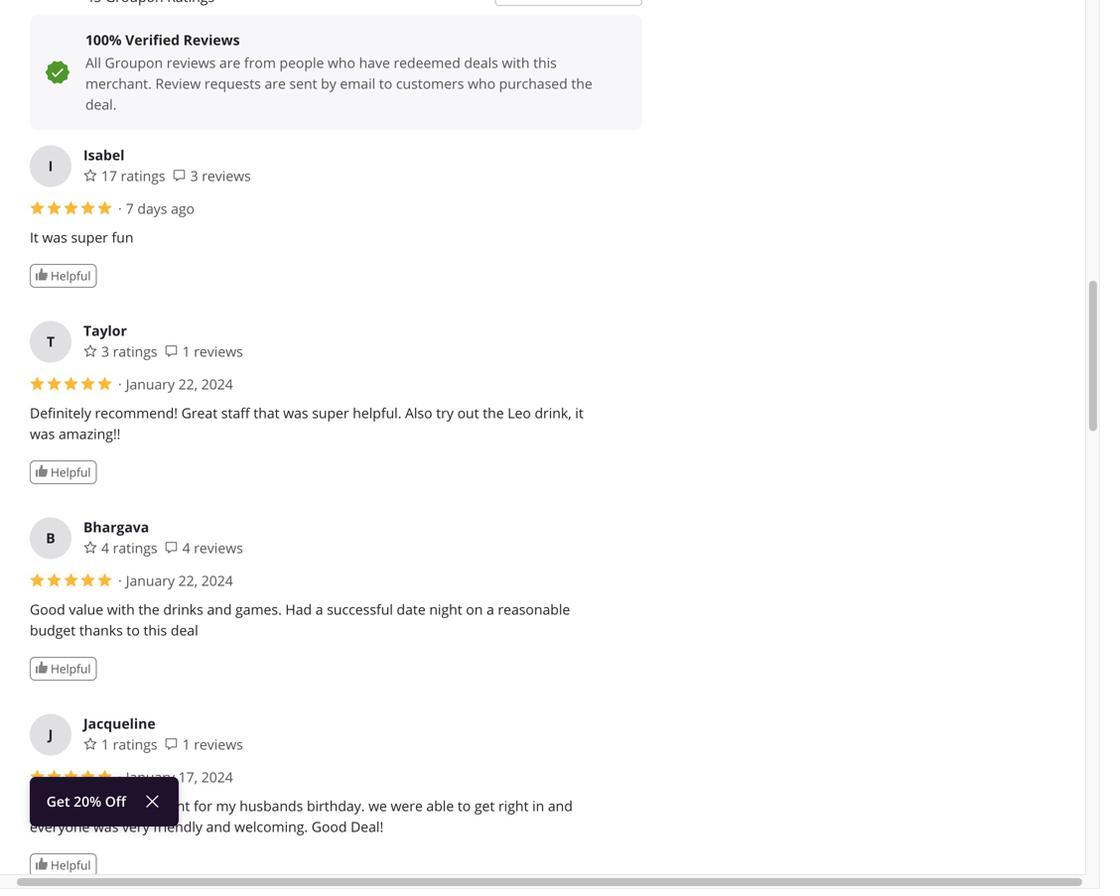 Task type: describe. For each thing, give the bounding box(es) containing it.
merchant.
[[85, 74, 152, 93]]

all
[[85, 54, 101, 72]]

3 ratings image
[[83, 344, 97, 358]]

redeemed
[[394, 54, 461, 72]]

to inside 100% verified reviews all groupon reviews are from people who have redeemed deals with this merchant. review requests are sent by email to customers who purchased the deal.
[[379, 74, 392, 93]]

was down definitely
[[30, 425, 55, 443]]

purchased
[[499, 74, 568, 93]]

helpful.
[[353, 404, 402, 423]]

j
[[48, 725, 53, 745]]

my
[[216, 797, 236, 816]]

i
[[48, 156, 53, 176]]

january for bhargava
[[126, 572, 175, 590]]

4 for 4 reviews
[[182, 539, 190, 558]]

get
[[475, 797, 495, 816]]

reviews for bhargava
[[194, 539, 243, 558]]

b
[[46, 529, 55, 548]]

1 horizontal spatial a
[[316, 601, 323, 619]]

it was super fun
[[30, 228, 134, 247]]

out
[[457, 404, 479, 423]]

17 ratings
[[101, 167, 165, 185]]

jacqueline button
[[83, 715, 156, 734]]

recommend!
[[95, 404, 178, 423]]

budget
[[30, 622, 76, 640]]

ratings for jacqueline
[[113, 736, 157, 754]]

definitely recommend! great staff that was super helpful. also try out the leo drink, it was amazing!!
[[30, 404, 584, 443]]

review
[[155, 74, 201, 93]]

customers
[[396, 74, 464, 93]]

had
[[285, 601, 312, 619]]

sent
[[289, 74, 317, 93]]

value
[[69, 601, 103, 619]]

0 horizontal spatial are
[[219, 54, 241, 72]]

drink,
[[535, 404, 572, 423]]

helpful for j
[[51, 858, 91, 874]]

thanks
[[79, 622, 123, 640]]

off
[[105, 793, 126, 811]]

20%
[[74, 793, 101, 811]]

100% verified reviews all groupon reviews are from people who have redeemed deals with this merchant. review requests are sent by email to customers who purchased the deal.
[[85, 30, 593, 114]]

3 reviews
[[190, 167, 251, 185]]

1 reviews for jacqueline
[[182, 736, 243, 754]]

reasonable
[[498, 601, 570, 619]]

requests
[[205, 74, 261, 93]]

husbands
[[240, 797, 303, 816]]

it
[[575, 404, 584, 423]]

groupon
[[105, 54, 163, 72]]

1 reviews image for jacqueline
[[164, 737, 178, 751]]

staff
[[221, 404, 250, 423]]

have
[[359, 54, 390, 72]]

2 we from the left
[[369, 797, 387, 816]]

t
[[47, 332, 55, 352]]

1 vertical spatial and
[[548, 797, 573, 816]]

night inside good value with the drinks and games. had a successful date night on a reasonable budget thanks to this deal
[[429, 601, 462, 619]]

0 horizontal spatial super
[[71, 228, 108, 247]]

for
[[194, 797, 212, 816]]

7
[[126, 200, 134, 218]]

very
[[122, 818, 150, 837]]

drinks
[[163, 601, 203, 619]]

bhargava
[[83, 518, 149, 537]]

able
[[426, 797, 454, 816]]

to inside good value with the drinks and games. had a successful date night on a reasonable budget thanks to this deal
[[127, 622, 140, 640]]

games.
[[235, 601, 282, 619]]

welcoming.
[[235, 818, 308, 837]]

3 reviews image
[[172, 168, 186, 182]]

everyone
[[30, 818, 90, 837]]

4 reviews image
[[164, 541, 178, 555]]

night inside we went on a week night for my husbands birthday.  we were able to get right in and everyone was very friendly and welcoming.  good deal!
[[157, 797, 190, 816]]

17
[[101, 167, 117, 185]]

amazing!!
[[59, 425, 121, 443]]

the inside 100% verified reviews all groupon reviews are from people who have redeemed deals with this merchant. review requests are sent by email to customers who purchased the deal.
[[571, 74, 593, 93]]

was inside we went on a week night for my husbands birthday.  we were able to get right in and everyone was very friendly and welcoming.  good deal!
[[93, 818, 119, 837]]

january for jacqueline
[[126, 769, 175, 787]]

also
[[405, 404, 433, 423]]

definitely
[[30, 404, 91, 423]]

reviews inside 100% verified reviews all groupon reviews are from people who have redeemed deals with this merchant. review requests are sent by email to customers who purchased the deal.
[[167, 54, 216, 72]]

by
[[321, 74, 336, 93]]

in
[[532, 797, 544, 816]]

2024 for jacqueline
[[201, 769, 233, 787]]

january for taylor
[[126, 375, 175, 394]]

try
[[436, 404, 454, 423]]

22, for bhargava
[[178, 572, 198, 590]]

went
[[52, 797, 84, 816]]

the inside 'definitely recommend! great staff that was super helpful. also try out the leo drink, it was amazing!!'
[[483, 404, 504, 423]]

helpful for b
[[51, 661, 91, 677]]

a inside we went on a week night for my husbands birthday.  we were able to get right in and everyone was very friendly and welcoming.  good deal!
[[108, 797, 116, 816]]

great
[[181, 404, 218, 423]]

good value with the drinks and games. had a successful date night on a reasonable budget thanks to this deal
[[30, 601, 570, 640]]

date
[[397, 601, 426, 619]]

reviews for taylor
[[194, 343, 243, 361]]

1 ratings
[[101, 736, 157, 754]]

1 we from the left
[[30, 797, 48, 816]]

helpful button for i
[[30, 264, 97, 288]]

22, for taylor
[[178, 375, 198, 394]]



Task type: vqa. For each thing, say whether or not it's contained in the screenshot.


Task type: locate. For each thing, give the bounding box(es) containing it.
a left reasonable
[[487, 601, 494, 619]]

3 for 3 reviews
[[190, 167, 198, 185]]

the right out on the left
[[483, 404, 504, 423]]

1 reviews image
[[164, 344, 178, 358], [164, 737, 178, 751]]

friendly
[[153, 818, 203, 837]]

taylor
[[83, 321, 127, 341]]

and
[[207, 601, 232, 619], [548, 797, 573, 816], [206, 818, 231, 837]]

with inside 100% verified reviews all groupon reviews are from people who have redeemed deals with this merchant. review requests are sent by email to customers who purchased the deal.
[[502, 54, 530, 72]]

4 reviews
[[182, 539, 243, 558]]

0 horizontal spatial 4
[[101, 539, 109, 558]]

2 vertical spatial and
[[206, 818, 231, 837]]

1 horizontal spatial are
[[265, 74, 286, 93]]

1 vertical spatial 1 reviews
[[182, 736, 243, 754]]

we went on a week night for my husbands birthday.  we were able to get right in and everyone was very friendly and welcoming.  good deal!
[[30, 797, 573, 837]]

2024 for taylor
[[201, 375, 233, 394]]

reviews up 17,
[[194, 736, 243, 754]]

17,
[[178, 769, 198, 787]]

2 22, from the top
[[178, 572, 198, 590]]

0 vertical spatial to
[[379, 74, 392, 93]]

good inside good value with the drinks and games. had a successful date night on a reasonable budget thanks to this deal
[[30, 601, 65, 619]]

good
[[30, 601, 65, 619], [312, 818, 347, 837]]

2 january 22, 2024 from the top
[[126, 572, 233, 590]]

helpful button down everyone
[[30, 854, 97, 878]]

2 horizontal spatial the
[[571, 74, 593, 93]]

helpful button for t
[[30, 461, 97, 485]]

with up purchased on the top of the page
[[502, 54, 530, 72]]

right
[[499, 797, 529, 816]]

was right that
[[283, 404, 308, 423]]

0 vertical spatial january
[[126, 375, 175, 394]]

isabel button
[[83, 145, 125, 165]]

2 vertical spatial to
[[458, 797, 471, 816]]

january down 4 ratings
[[126, 572, 175, 590]]

4 ratings
[[101, 539, 157, 558]]

1 vertical spatial are
[[265, 74, 286, 93]]

1 reviews for taylor
[[182, 343, 243, 361]]

0 vertical spatial night
[[429, 601, 462, 619]]

a left week
[[108, 797, 116, 816]]

0 horizontal spatial 3
[[101, 343, 109, 361]]

to
[[379, 74, 392, 93], [127, 622, 140, 640], [458, 797, 471, 816]]

it
[[30, 228, 39, 247]]

this inside 100% verified reviews all groupon reviews are from people who have redeemed deals with this merchant. review requests are sent by email to customers who purchased the deal.
[[533, 54, 557, 72]]

helpful for i
[[51, 268, 91, 284]]

reviews
[[167, 54, 216, 72], [202, 167, 251, 185], [194, 343, 243, 361], [194, 539, 243, 558], [194, 736, 243, 754]]

reviews for isabel
[[202, 167, 251, 185]]

a
[[316, 601, 323, 619], [487, 601, 494, 619], [108, 797, 116, 816]]

2 horizontal spatial a
[[487, 601, 494, 619]]

we left went
[[30, 797, 48, 816]]

1 vertical spatial 2024
[[201, 572, 233, 590]]

0 vertical spatial the
[[571, 74, 593, 93]]

jacqueline
[[83, 715, 156, 734]]

deal
[[171, 622, 198, 640]]

reviews up staff
[[194, 343, 243, 361]]

get 20% off
[[46, 793, 126, 811]]

2 4 from the left
[[182, 539, 190, 558]]

1 horizontal spatial to
[[379, 74, 392, 93]]

1 horizontal spatial who
[[468, 74, 496, 93]]

4 helpful button from the top
[[30, 854, 97, 878]]

3 helpful from the top
[[51, 661, 91, 677]]

1 reviews
[[182, 343, 243, 361], [182, 736, 243, 754]]

2 vertical spatial 2024
[[201, 769, 233, 787]]

helpful down everyone
[[51, 858, 91, 874]]

1 vertical spatial who
[[468, 74, 496, 93]]

the
[[571, 74, 593, 93], [483, 404, 504, 423], [138, 601, 160, 619]]

1 right 3 ratings
[[182, 343, 190, 361]]

january up week
[[126, 769, 175, 787]]

1 vertical spatial to
[[127, 622, 140, 640]]

1 vertical spatial 3
[[101, 343, 109, 361]]

1 horizontal spatial night
[[429, 601, 462, 619]]

deal!
[[351, 818, 384, 837]]

good down birthday.
[[312, 818, 347, 837]]

taylor button
[[83, 321, 127, 341]]

1 2024 from the top
[[201, 375, 233, 394]]

and down my
[[206, 818, 231, 837]]

super left fun
[[71, 228, 108, 247]]

1 ratings image
[[83, 737, 97, 751]]

22, up great
[[178, 375, 198, 394]]

deal.
[[85, 95, 117, 114]]

this inside good value with the drinks and games. had a successful date night on a reasonable budget thanks to this deal
[[143, 622, 167, 640]]

with inside good value with the drinks and games. had a successful date night on a reasonable budget thanks to this deal
[[107, 601, 135, 619]]

3 ratings
[[101, 343, 157, 361]]

ratings
[[121, 167, 165, 185], [113, 343, 157, 361], [113, 539, 157, 558], [113, 736, 157, 754]]

helpful for t
[[51, 465, 91, 481]]

2 2024 from the top
[[201, 572, 233, 590]]

with up thanks
[[107, 601, 135, 619]]

1 horizontal spatial 4
[[182, 539, 190, 558]]

was right it
[[42, 228, 67, 247]]

email
[[340, 74, 376, 93]]

reviews up review
[[167, 54, 216, 72]]

to inside we went on a week night for my husbands birthday.  we were able to get right in and everyone was very friendly and welcoming.  good deal!
[[458, 797, 471, 816]]

2 vertical spatial january
[[126, 769, 175, 787]]

1 horizontal spatial 3
[[190, 167, 198, 185]]

0 vertical spatial super
[[71, 228, 108, 247]]

helpful button down it was super fun
[[30, 264, 97, 288]]

1 1 reviews image from the top
[[164, 344, 178, 358]]

super inside 'definitely recommend! great staff that was super helpful. also try out the leo drink, it was amazing!!'
[[312, 404, 349, 423]]

are down the from
[[265, 74, 286, 93]]

and right drinks
[[207, 601, 232, 619]]

with
[[502, 54, 530, 72], [107, 601, 135, 619]]

1 vertical spatial january 22, 2024
[[126, 572, 233, 590]]

that
[[254, 404, 280, 423]]

a right had
[[316, 601, 323, 619]]

1
[[182, 343, 190, 361], [101, 736, 109, 754], [182, 736, 190, 754]]

7 days ago
[[126, 200, 195, 218]]

on
[[466, 601, 483, 619], [88, 797, 105, 816]]

birthday.
[[307, 797, 365, 816]]

0 horizontal spatial the
[[138, 601, 160, 619]]

0 vertical spatial 2024
[[201, 375, 233, 394]]

22,
[[178, 375, 198, 394], [178, 572, 198, 590]]

2024 down 4 reviews
[[201, 572, 233, 590]]

1 reviews image up january 17, 2024
[[164, 737, 178, 751]]

and inside good value with the drinks and games. had a successful date night on a reasonable budget thanks to this deal
[[207, 601, 232, 619]]

1 vertical spatial super
[[312, 404, 349, 423]]

we
[[30, 797, 48, 816], [369, 797, 387, 816]]

0 horizontal spatial on
[[88, 797, 105, 816]]

0 vertical spatial january 22, 2024
[[126, 375, 233, 394]]

reviews
[[183, 30, 240, 50]]

4 for 4 ratings
[[101, 539, 109, 558]]

3 2024 from the top
[[201, 769, 233, 787]]

1 horizontal spatial on
[[466, 601, 483, 619]]

2 vertical spatial the
[[138, 601, 160, 619]]

1 horizontal spatial super
[[312, 404, 349, 423]]

2024 up great
[[201, 375, 233, 394]]

1 horizontal spatial the
[[483, 404, 504, 423]]

0 vertical spatial on
[[466, 601, 483, 619]]

night right date
[[429, 601, 462, 619]]

1 vertical spatial on
[[88, 797, 105, 816]]

3 helpful button from the top
[[30, 657, 97, 681]]

the inside good value with the drinks and games. had a successful date night on a reasonable budget thanks to this deal
[[138, 601, 160, 619]]

1 up 17,
[[182, 736, 190, 754]]

0 horizontal spatial we
[[30, 797, 48, 816]]

night up friendly on the bottom left
[[157, 797, 190, 816]]

get
[[46, 793, 70, 811]]

helpful button down amazing!!
[[30, 461, 97, 485]]

1 vertical spatial with
[[107, 601, 135, 619]]

fun
[[112, 228, 134, 247]]

who up the by
[[328, 54, 355, 72]]

1 horizontal spatial this
[[533, 54, 557, 72]]

3 right 3 ratings icon
[[101, 343, 109, 361]]

reviews right 4 reviews icon
[[194, 539, 243, 558]]

2024
[[201, 375, 233, 394], [201, 572, 233, 590], [201, 769, 233, 787]]

who down deals
[[468, 74, 496, 93]]

super
[[71, 228, 108, 247], [312, 404, 349, 423]]

2 1 reviews from the top
[[182, 736, 243, 754]]

3 january from the top
[[126, 769, 175, 787]]

4 right 4 reviews icon
[[182, 539, 190, 558]]

0 vertical spatial with
[[502, 54, 530, 72]]

this
[[533, 54, 557, 72], [143, 622, 167, 640]]

helpful button for j
[[30, 854, 97, 878]]

0 vertical spatial 1 reviews image
[[164, 344, 178, 358]]

0 vertical spatial 3
[[190, 167, 198, 185]]

3 right 3 reviews icon
[[190, 167, 198, 185]]

1 vertical spatial 22,
[[178, 572, 198, 590]]

good up budget
[[30, 601, 65, 619]]

1 vertical spatial this
[[143, 622, 167, 640]]

0 horizontal spatial with
[[107, 601, 135, 619]]

ratings for taylor
[[113, 343, 157, 361]]

1 right 1 ratings 'icon' on the left bottom of the page
[[101, 736, 109, 754]]

1 horizontal spatial good
[[312, 818, 347, 837]]

ratings down bhargava
[[113, 539, 157, 558]]

january up recommend!
[[126, 375, 175, 394]]

22, up drinks
[[178, 572, 198, 590]]

0 horizontal spatial who
[[328, 54, 355, 72]]

1 january from the top
[[126, 375, 175, 394]]

1 for jacqueline
[[182, 736, 190, 754]]

helpful down amazing!!
[[51, 465, 91, 481]]

2 january from the top
[[126, 572, 175, 590]]

to right thanks
[[127, 622, 140, 640]]

leo
[[508, 404, 531, 423]]

100%
[[85, 30, 122, 50]]

january 17, 2024
[[126, 769, 233, 787]]

4 helpful from the top
[[51, 858, 91, 874]]

2 1 reviews image from the top
[[164, 737, 178, 751]]

17 ratings image
[[83, 168, 97, 182]]

1 reviews image for taylor
[[164, 344, 178, 358]]

0 vertical spatial 22,
[[178, 375, 198, 394]]

this left the deal
[[143, 622, 167, 640]]

were
[[391, 797, 423, 816]]

2 helpful button from the top
[[30, 461, 97, 485]]

1 horizontal spatial with
[[502, 54, 530, 72]]

1 for taylor
[[182, 343, 190, 361]]

1 vertical spatial night
[[157, 797, 190, 816]]

1 4 from the left
[[101, 539, 109, 558]]

2 helpful from the top
[[51, 465, 91, 481]]

1 reviews up great
[[182, 343, 243, 361]]

isabel
[[83, 145, 125, 165]]

to left get
[[458, 797, 471, 816]]

0 vertical spatial good
[[30, 601, 65, 619]]

1 january 22, 2024 from the top
[[126, 375, 233, 394]]

people
[[280, 54, 324, 72]]

1 1 reviews from the top
[[182, 343, 243, 361]]

4
[[101, 539, 109, 558], [182, 539, 190, 558]]

4 right "4 ratings" image
[[101, 539, 109, 558]]

are
[[219, 54, 241, 72], [265, 74, 286, 93]]

we up deal!
[[369, 797, 387, 816]]

days
[[137, 200, 167, 218]]

helpful button for b
[[30, 657, 97, 681]]

1 reviews up 17,
[[182, 736, 243, 754]]

verified
[[125, 30, 180, 50]]

0 vertical spatial and
[[207, 601, 232, 619]]

1 22, from the top
[[178, 375, 198, 394]]

1 vertical spatial 1 reviews image
[[164, 737, 178, 751]]

1 helpful from the top
[[51, 268, 91, 284]]

week
[[120, 797, 153, 816]]

0 vertical spatial who
[[328, 54, 355, 72]]

0 vertical spatial are
[[219, 54, 241, 72]]

1 vertical spatial january
[[126, 572, 175, 590]]

ratings for isabel
[[121, 167, 165, 185]]

ratings down taylor
[[113, 343, 157, 361]]

2 horizontal spatial to
[[458, 797, 471, 816]]

0 horizontal spatial night
[[157, 797, 190, 816]]

bhargava button
[[83, 518, 149, 537]]

and right in
[[548, 797, 573, 816]]

deals
[[464, 54, 498, 72]]

on inside good value with the drinks and games. had a successful date night on a reasonable budget thanks to this deal
[[466, 601, 483, 619]]

night
[[429, 601, 462, 619], [157, 797, 190, 816]]

on left reasonable
[[466, 601, 483, 619]]

ratings for bhargava
[[113, 539, 157, 558]]

this up purchased on the top of the page
[[533, 54, 557, 72]]

reviews for jacqueline
[[194, 736, 243, 754]]

to down have
[[379, 74, 392, 93]]

good inside we went on a week night for my husbands birthday.  we were able to get right in and everyone was very friendly and welcoming.  good deal!
[[312, 818, 347, 837]]

super left helpful.
[[312, 404, 349, 423]]

0 vertical spatial 1 reviews
[[182, 343, 243, 361]]

january 22, 2024
[[126, 375, 233, 394], [126, 572, 233, 590]]

2024 for bhargava
[[201, 572, 233, 590]]

1 horizontal spatial we
[[369, 797, 387, 816]]

on inside we went on a week night for my husbands birthday.  we were able to get right in and everyone was very friendly and welcoming.  good deal!
[[88, 797, 105, 816]]

reviews right 3 reviews icon
[[202, 167, 251, 185]]

january 22, 2024 up drinks
[[126, 572, 233, 590]]

was down off
[[93, 818, 119, 837]]

0 horizontal spatial this
[[143, 622, 167, 640]]

helpful down it was super fun
[[51, 268, 91, 284]]

0 horizontal spatial good
[[30, 601, 65, 619]]

the left drinks
[[138, 601, 160, 619]]

helpful down budget
[[51, 661, 91, 677]]

on left off
[[88, 797, 105, 816]]

january 22, 2024 for taylor
[[126, 375, 233, 394]]

are up requests
[[219, 54, 241, 72]]

1 helpful button from the top
[[30, 264, 97, 288]]

ratings down jacqueline
[[113, 736, 157, 754]]

1 vertical spatial the
[[483, 404, 504, 423]]

1 reviews image right 3 ratings
[[164, 344, 178, 358]]

january 22, 2024 for bhargava
[[126, 572, 233, 590]]

0 horizontal spatial to
[[127, 622, 140, 640]]

from
[[244, 54, 276, 72]]

successful
[[327, 601, 393, 619]]

the right purchased on the top of the page
[[571, 74, 593, 93]]

0 vertical spatial this
[[533, 54, 557, 72]]

2024 right 17,
[[201, 769, 233, 787]]

ago
[[171, 200, 195, 218]]

january 22, 2024 up great
[[126, 375, 233, 394]]

4 ratings image
[[83, 541, 97, 555]]

helpful button down budget
[[30, 657, 97, 681]]

ratings right 17
[[121, 167, 165, 185]]

3 for 3 ratings
[[101, 343, 109, 361]]

helpful button
[[30, 264, 97, 288], [30, 461, 97, 485], [30, 657, 97, 681], [30, 854, 97, 878]]

1 vertical spatial good
[[312, 818, 347, 837]]

was
[[42, 228, 67, 247], [283, 404, 308, 423], [30, 425, 55, 443], [93, 818, 119, 837]]

0 horizontal spatial a
[[108, 797, 116, 816]]



